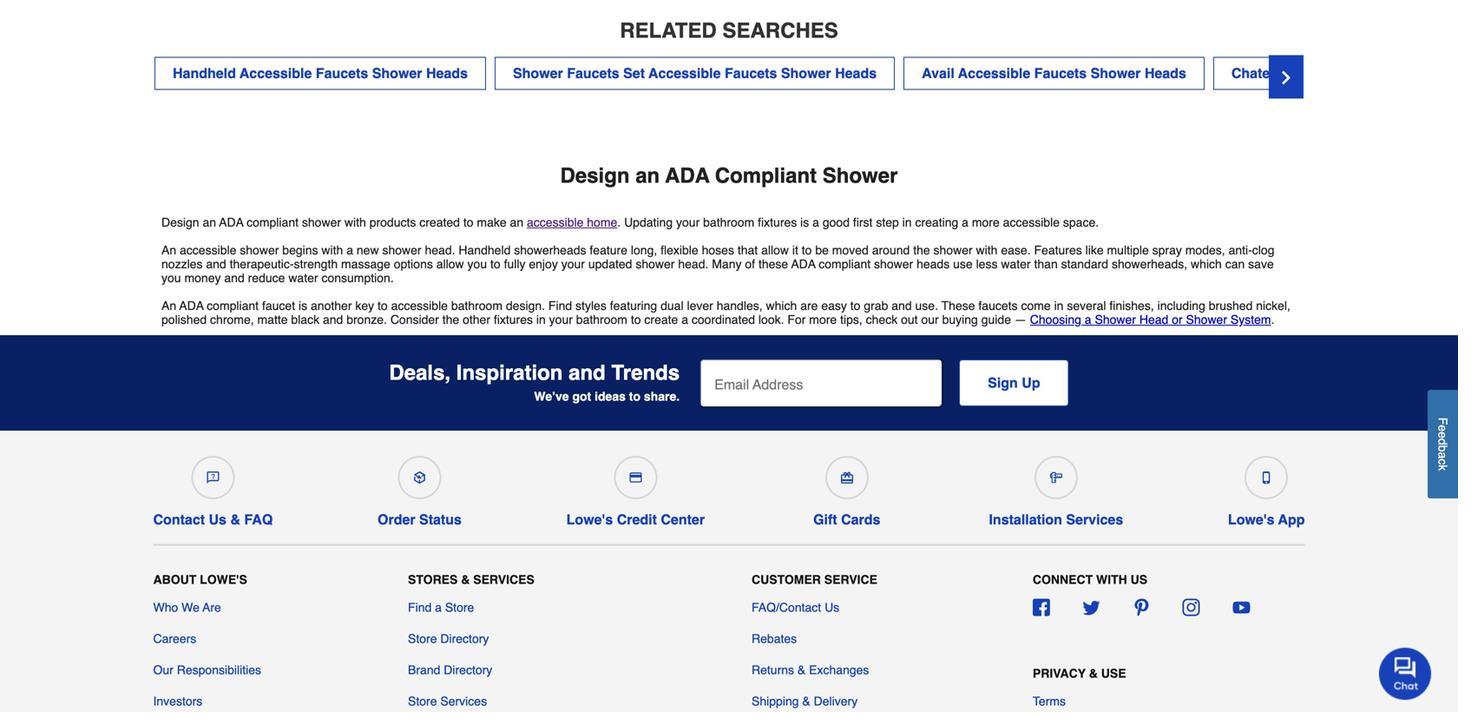 Task type: vqa. For each thing, say whether or not it's contained in the screenshot.
"All" to the right
no



Task type: describe. For each thing, give the bounding box(es) containing it.
fixtures inside an ada compliant faucet is another key to accessible bathroom design. find styles featuring dual lever handles, which are easy to grab and use. these faucets come in several finishes, including brushed nickel, polished chrome, matte black and bronze. consider the other fixtures in your bathroom to create a coordinated look. for more tips, check out our buying guide —
[[494, 313, 533, 326]]

less
[[976, 257, 998, 271]]

find a store link
[[408, 599, 474, 616]]

& for returns & exchanges
[[798, 663, 806, 677]]

faq/contact
[[752, 600, 822, 614]]

d
[[1437, 438, 1451, 445]]

gift card image
[[841, 471, 853, 484]]

key
[[355, 299, 374, 313]]

we've
[[534, 389, 569, 403]]

1 horizontal spatial in
[[903, 215, 912, 229]]

careers link
[[153, 630, 197, 647]]

we
[[182, 600, 200, 614]]

sign up button
[[960, 359, 1069, 406]]

hoses
[[702, 243, 735, 257]]

set
[[624, 65, 645, 81]]

a down stores
[[435, 600, 442, 614]]

status
[[419, 511, 462, 527]]

about
[[153, 573, 196, 587]]

accessible inside an accessible shower begins with a new shower head. handheld showerheads feature long, flexible hoses that allow it to be moved around the shower with ease. features like multiple spray modes, anti-clog nozzles and therapeutic-strength massage options allow you to fully enjoy your updated shower head. many of these ada compliant shower heads use less water than standard showerheads, which can save you money and reduce water consumption.
[[180, 243, 237, 257]]

to left make on the top left of the page
[[464, 215, 474, 229]]

chateau accessible faucets show
[[1232, 65, 1459, 81]]

Email Address email field
[[701, 359, 942, 406]]

center
[[661, 511, 705, 527]]

around
[[872, 243, 910, 257]]

avail
[[922, 65, 955, 81]]

us for contact
[[209, 511, 227, 527]]

grab
[[864, 299, 889, 313]]

standard
[[1062, 257, 1109, 271]]

customer service
[[752, 573, 878, 587]]

& for privacy & use
[[1090, 666, 1098, 680]]

compliant inside an ada compliant faucet is another key to accessible bathroom design. find styles featuring dual lever handles, which are easy to grab and use. these faucets come in several finishes, including brushed nickel, polished chrome, matte black and bronze. consider the other fixtures in your bathroom to create a coordinated look. for more tips, check out our buying guide —
[[207, 299, 259, 313]]

youtube image
[[1233, 599, 1251, 616]]

chat invite button image
[[1380, 647, 1433, 700]]

other
[[463, 313, 491, 326]]

deals,
[[389, 361, 451, 385]]

store directory link
[[408, 630, 489, 647]]

sign up form
[[701, 359, 1069, 408]]

store for directory
[[408, 632, 437, 646]]

up
[[1022, 375, 1041, 391]]

the inside an ada compliant faucet is another key to accessible bathroom design. find styles featuring dual lever handles, which are easy to grab and use. these faucets come in several finishes, including brushed nickel, polished chrome, matte black and bronze. consider the other fixtures in your bathroom to create a coordinated look. for more tips, check out our buying guide —
[[443, 313, 460, 326]]

a right creating
[[962, 215, 969, 229]]

& inside "link"
[[230, 511, 240, 527]]

accessible for chateau
[[1290, 65, 1363, 81]]

come
[[1022, 299, 1051, 313]]

polished
[[162, 313, 207, 326]]

accessible up ease.
[[1003, 215, 1060, 229]]

check
[[866, 313, 898, 326]]

a left good
[[813, 215, 820, 229]]

who we are
[[153, 600, 221, 614]]

services for installation services
[[1067, 511, 1124, 527]]

first
[[853, 215, 873, 229]]

and left use.
[[892, 299, 912, 313]]

1 horizontal spatial you
[[468, 257, 487, 271]]

related searches
[[620, 19, 839, 43]]

fully
[[504, 257, 526, 271]]

f
[[1437, 417, 1451, 425]]

ada inside an ada compliant faucet is another key to accessible bathroom design. find styles featuring dual lever handles, which are easy to grab and use. these faucets come in several finishes, including brushed nickel, polished chrome, matte black and bronze. consider the other fixtures in your bathroom to create a coordinated look. for more tips, check out our buying guide —
[[179, 299, 204, 313]]

stores
[[408, 573, 458, 587]]

1 vertical spatial services
[[473, 573, 535, 587]]

design for design an ada compliant shower with products created to make an accessible home . updating your bathroom fixtures is a good first step in creating a more accessible space.
[[162, 215, 199, 229]]

us for faq/contact
[[825, 600, 840, 614]]

make
[[477, 215, 507, 229]]

chateau
[[1232, 65, 1287, 81]]

order status
[[378, 511, 462, 527]]

save
[[1249, 257, 1275, 271]]

shipping & delivery
[[752, 694, 858, 708]]

design an ada compliant shower with products created to make an accessible home . updating your bathroom fixtures is a good first step in creating a more accessible space.
[[162, 215, 1099, 229]]

to left fully
[[491, 257, 501, 271]]

create
[[645, 313, 678, 326]]

the inside an accessible shower begins with a new shower head. handheld showerheads feature long, flexible hoses that allow it to be moved around the shower with ease. features like multiple spray modes, anti-clog nozzles and therapeutic-strength massage options allow you to fully enjoy your updated shower head. many of these ada compliant shower heads use less water than standard showerheads, which can save you money and reduce water consumption.
[[914, 243, 931, 257]]

and right black
[[323, 313, 343, 326]]

1 horizontal spatial head.
[[678, 257, 709, 271]]

1 horizontal spatial fixtures
[[758, 215, 797, 229]]

your for long,
[[562, 257, 585, 271]]

avail accessible faucets shower heads button
[[904, 57, 1205, 90]]

products
[[370, 215, 416, 229]]

2 horizontal spatial bathroom
[[703, 215, 755, 229]]

avail accessible faucets shower heads
[[922, 65, 1187, 81]]

directory for brand directory
[[444, 663, 493, 677]]

a inside an accessible shower begins with a new shower head. handheld showerheads feature long, flexible hoses that allow it to be moved around the shower with ease. features like multiple spray modes, anti-clog nozzles and therapeutic-strength massage options allow you to fully enjoy your updated shower head. many of these ada compliant shower heads use less water than standard showerheads, which can save you money and reduce water consumption.
[[347, 243, 353, 257]]

accessible inside an ada compliant faucet is another key to accessible bathroom design. find styles featuring dual lever handles, which are easy to grab and use. these faucets come in several finishes, including brushed nickel, polished chrome, matte black and bronze. consider the other fixtures in your bathroom to create a coordinated look. for more tips, check out our buying guide —
[[391, 299, 448, 313]]

rebates link
[[752, 630, 797, 647]]

therapeutic-
[[230, 257, 294, 271]]

our
[[153, 663, 174, 677]]

0 vertical spatial store
[[445, 600, 474, 614]]

matte
[[257, 313, 288, 326]]

share.
[[644, 389, 680, 403]]

handles,
[[717, 299, 763, 313]]

with
[[1097, 573, 1128, 587]]

dimensions image
[[1051, 471, 1063, 484]]

store for services
[[408, 694, 437, 708]]

show
[[1423, 65, 1459, 81]]

faq/contact us
[[752, 600, 840, 614]]

new
[[357, 243, 379, 257]]

handheld accessible faucets shower heads button
[[155, 57, 486, 90]]

flexible
[[661, 243, 699, 257]]

chrome,
[[210, 313, 254, 326]]

& for shipping & delivery
[[803, 694, 811, 708]]

showerheads
[[514, 243, 587, 257]]

are
[[801, 299, 818, 313]]

returns & exchanges
[[752, 663, 870, 677]]

feature
[[590, 243, 628, 257]]

instagram image
[[1183, 599, 1201, 616]]

mobile image
[[1261, 471, 1273, 484]]

who
[[153, 600, 178, 614]]

deals, inspiration and trends we've got ideas to share.
[[389, 361, 680, 403]]

featuring
[[610, 299, 658, 313]]

2 horizontal spatial with
[[976, 243, 998, 257]]

services for store services
[[441, 694, 487, 708]]

privacy & use
[[1033, 666, 1127, 680]]

step
[[876, 215, 899, 229]]

stores & services
[[408, 573, 535, 587]]

faucets inside an ada compliant faucet is another key to accessible bathroom design. find styles featuring dual lever handles, which are easy to grab and use. these faucets come in several finishes, including brushed nickel, polished chrome, matte black and bronze. consider the other fixtures in your bathroom to create a coordinated look. for more tips, check out our buying guide —
[[979, 299, 1018, 313]]

pickup image
[[414, 471, 426, 484]]

our responsibilities link
[[153, 661, 261, 679]]

shower inside button
[[513, 65, 563, 81]]

our
[[922, 313, 939, 326]]

updated
[[589, 257, 633, 271]]

customer care image
[[207, 471, 219, 484]]

creating
[[916, 215, 959, 229]]

your for styles
[[549, 313, 573, 326]]

showerheads,
[[1112, 257, 1188, 271]]

faucet
[[262, 299, 295, 313]]

1 horizontal spatial water
[[1001, 257, 1031, 271]]

contact
[[153, 511, 205, 527]]

modes,
[[1186, 243, 1226, 257]]

massage
[[341, 257, 391, 271]]

0 horizontal spatial with
[[322, 243, 343, 257]]

long,
[[631, 243, 658, 257]]

investors
[[153, 694, 203, 708]]

brand directory
[[408, 663, 493, 677]]

app
[[1279, 511, 1306, 527]]

ada up updating
[[666, 164, 710, 188]]

for
[[788, 313, 806, 326]]

2 accessible from the left
[[649, 65, 721, 81]]

heads inside an accessible shower begins with a new shower head. handheld showerheads feature long, flexible hoses that allow it to be moved around the shower with ease. features like multiple spray modes, anti-clog nozzles and therapeutic-strength massage options allow you to fully enjoy your updated shower head. many of these ada compliant shower heads use less water than standard showerheads, which can save you money and reduce water consumption.
[[917, 257, 950, 271]]

that
[[738, 243, 758, 257]]

0 horizontal spatial find
[[408, 600, 432, 614]]

0 horizontal spatial you
[[162, 271, 181, 285]]

1 horizontal spatial with
[[345, 215, 366, 229]]



Task type: locate. For each thing, give the bounding box(es) containing it.
us right contact
[[209, 511, 227, 527]]

0 horizontal spatial is
[[299, 299, 307, 313]]

more inside an ada compliant faucet is another key to accessible bathroom design. find styles featuring dual lever handles, which are easy to grab and use. these faucets come in several finishes, including brushed nickel, polished chrome, matte black and bronze. consider the other fixtures in your bathroom to create a coordinated look. for more tips, check out our buying guide —
[[810, 313, 837, 326]]

compliant up begins
[[247, 215, 299, 229]]

0 vertical spatial fixtures
[[758, 215, 797, 229]]

find inside an ada compliant faucet is another key to accessible bathroom design. find styles featuring dual lever handles, which are easy to grab and use. these faucets come in several finishes, including brushed nickel, polished chrome, matte black and bronze. consider the other fixtures in your bathroom to create a coordinated look. for more tips, check out our buying guide —
[[549, 299, 572, 313]]

easy
[[822, 299, 847, 313]]

consider
[[391, 313, 439, 326]]

0 vertical spatial which
[[1191, 257, 1222, 271]]

1 accessible from the left
[[240, 65, 312, 81]]

store up brand
[[408, 632, 437, 646]]

0 vertical spatial directory
[[441, 632, 489, 646]]

accessible
[[240, 65, 312, 81], [649, 65, 721, 81], [959, 65, 1031, 81], [1290, 65, 1363, 81]]

—
[[1015, 313, 1027, 326]]

0 vertical spatial an
[[162, 243, 176, 257]]

cards
[[841, 511, 881, 527]]

you left money
[[162, 271, 181, 285]]

our responsibilities
[[153, 663, 261, 677]]

service
[[825, 573, 878, 587]]

enjoy
[[529, 257, 558, 271]]

ada inside an accessible shower begins with a new shower head. handheld showerheads feature long, flexible hoses that allow it to be moved around the shower with ease. features like multiple spray modes, anti-clog nozzles and therapeutic-strength massage options allow you to fully enjoy your updated shower head. many of these ada compliant shower heads use less water than standard showerheads, which can save you money and reduce water consumption.
[[792, 257, 816, 271]]

your left styles on the top
[[549, 313, 573, 326]]

1 horizontal spatial the
[[914, 243, 931, 257]]

1 horizontal spatial handheld
[[459, 243, 511, 257]]

2 e from the top
[[1437, 432, 1451, 438]]

with
[[345, 215, 366, 229], [322, 243, 343, 257], [976, 243, 998, 257]]

directory
[[441, 632, 489, 646], [444, 663, 493, 677]]

an for compliant
[[636, 164, 660, 188]]

us inside contact us & faq "link"
[[209, 511, 227, 527]]

1 horizontal spatial us
[[825, 600, 840, 614]]

a inside "button"
[[1437, 452, 1451, 459]]

and right nozzles
[[206, 257, 226, 271]]

moved
[[833, 243, 869, 257]]

& right stores
[[461, 573, 470, 587]]

many
[[712, 257, 742, 271]]

us inside faq/contact us link
[[825, 600, 840, 614]]

1 vertical spatial directory
[[444, 663, 493, 677]]

0 vertical spatial services
[[1067, 511, 1124, 527]]

allow
[[762, 243, 789, 257], [437, 257, 464, 271]]

e up b
[[1437, 432, 1451, 438]]

accessible
[[527, 215, 584, 229], [1003, 215, 1060, 229], [180, 243, 237, 257], [391, 299, 448, 313]]

which left can
[[1191, 257, 1222, 271]]

compliant down money
[[207, 299, 259, 313]]

services up find a store link
[[473, 573, 535, 587]]

options
[[394, 257, 433, 271]]

an up polished
[[162, 243, 176, 257]]

design up nozzles
[[162, 215, 199, 229]]

an up nozzles
[[203, 215, 216, 229]]

1 vertical spatial find
[[408, 600, 432, 614]]

to right key
[[378, 299, 388, 313]]

bathroom up "hoses"
[[703, 215, 755, 229]]

0 vertical spatial find
[[549, 299, 572, 313]]

home
[[587, 215, 618, 229]]

3 accessible from the left
[[959, 65, 1031, 81]]

nozzles
[[162, 257, 203, 271]]

and up got
[[569, 361, 606, 385]]

spray
[[1153, 243, 1183, 257]]

accessible up money
[[180, 243, 237, 257]]

0 horizontal spatial the
[[443, 313, 460, 326]]

an for compliant
[[203, 215, 216, 229]]

find down stores
[[408, 600, 432, 614]]

to left create
[[631, 313, 641, 326]]

a left new
[[347, 243, 353, 257]]

in
[[903, 215, 912, 229], [1055, 299, 1064, 313], [537, 313, 546, 326]]

1 vertical spatial more
[[810, 313, 837, 326]]

terms
[[1033, 694, 1066, 708]]

handheld inside button
[[173, 65, 236, 81]]

& left delivery
[[803, 694, 811, 708]]

credit
[[617, 511, 657, 527]]

gift cards link
[[810, 449, 885, 527]]

2 horizontal spatial lowe's
[[1229, 511, 1275, 527]]

lowe's for lowe's credit center
[[567, 511, 613, 527]]

to right ideas
[[629, 389, 641, 403]]

black
[[291, 313, 320, 326]]

you left fully
[[468, 257, 487, 271]]

1 vertical spatial is
[[299, 299, 307, 313]]

store down brand
[[408, 694, 437, 708]]

good
[[823, 215, 850, 229]]

design up home
[[561, 164, 630, 188]]

shower
[[372, 65, 422, 81], [781, 65, 832, 81], [1091, 65, 1141, 81], [302, 215, 341, 229], [240, 243, 279, 257], [382, 243, 422, 257], [934, 243, 973, 257], [636, 257, 675, 271], [874, 257, 914, 271]]

0 horizontal spatial .
[[618, 215, 621, 229]]

nickel,
[[1257, 299, 1291, 313]]

your inside an ada compliant faucet is another key to accessible bathroom design. find styles featuring dual lever handles, which are easy to grab and use. these faucets come in several finishes, including brushed nickel, polished chrome, matte black and bronze. consider the other fixtures in your bathroom to create a coordinated look. for more tips, check out our buying guide —
[[549, 313, 573, 326]]

sign
[[988, 375, 1018, 391]]

find left styles on the top
[[549, 299, 572, 313]]

0 horizontal spatial which
[[766, 299, 797, 313]]

compliant inside an accessible shower begins with a new shower head. handheld showerheads feature long, flexible hoses that allow it to be moved around the shower with ease. features like multiple spray modes, anti-clog nozzles and therapeutic-strength massage options allow you to fully enjoy your updated shower head. many of these ada compliant shower heads use less water than standard showerheads, which can save you money and reduce water consumption.
[[819, 257, 871, 271]]

an inside an ada compliant faucet is another key to accessible bathroom design. find styles featuring dual lever handles, which are easy to grab and use. these faucets come in several finishes, including brushed nickel, polished chrome, matte black and bronze. consider the other fixtures in your bathroom to create a coordinated look. for more tips, check out our buying guide —
[[162, 299, 176, 313]]

installation services
[[989, 511, 1124, 527]]

ada up therapeutic-
[[219, 215, 244, 229]]

compliant down good
[[819, 257, 871, 271]]

your right enjoy
[[562, 257, 585, 271]]

ada down money
[[179, 299, 204, 313]]

lowe's app
[[1229, 511, 1306, 527]]

directory down store directory
[[444, 663, 493, 677]]

2 vertical spatial compliant
[[207, 299, 259, 313]]

0 horizontal spatial an
[[203, 215, 216, 229]]

and inside deals, inspiration and trends we've got ideas to share.
[[569, 361, 606, 385]]

1 e from the top
[[1437, 425, 1451, 432]]

fixtures up it
[[758, 215, 797, 229]]

a right choosing
[[1085, 313, 1092, 326]]

water down begins
[[289, 271, 318, 285]]

0 horizontal spatial lowe's
[[200, 573, 247, 587]]

is
[[801, 215, 810, 229], [299, 299, 307, 313]]

rebates
[[752, 632, 797, 646]]

. left updating
[[618, 215, 621, 229]]

lowe's up are
[[200, 573, 247, 587]]

space.
[[1064, 215, 1099, 229]]

0 vertical spatial your
[[676, 215, 700, 229]]

f e e d b a c k
[[1437, 417, 1451, 471]]

0 vertical spatial more
[[972, 215, 1000, 229]]

accessible up showerheads
[[527, 215, 584, 229]]

2 an from the top
[[162, 299, 176, 313]]

an right make on the top left of the page
[[510, 215, 524, 229]]

0 vertical spatial design
[[561, 164, 630, 188]]

the
[[914, 243, 931, 257], [443, 313, 460, 326]]

an for an accessible shower begins with a new shower head. handheld showerheads feature long, flexible hoses that allow it to be moved around the shower with ease. features like multiple spray modes, anti-clog nozzles and therapeutic-strength massage options allow you to fully enjoy your updated shower head. many of these ada compliant shower heads use less water than standard showerheads, which can save you money and reduce water consumption.
[[162, 243, 176, 257]]

4 accessible from the left
[[1290, 65, 1363, 81]]

an down nozzles
[[162, 299, 176, 313]]

1 vertical spatial .
[[1272, 313, 1275, 326]]

lowe's left app
[[1229, 511, 1275, 527]]

0 vertical spatial us
[[209, 511, 227, 527]]

updating
[[624, 215, 673, 229]]

accessible for handheld
[[240, 65, 312, 81]]

which left are
[[766, 299, 797, 313]]

accessible down the options
[[391, 299, 448, 313]]

directory for store directory
[[441, 632, 489, 646]]

related
[[620, 19, 717, 43]]

handheld accessible faucets shower heads
[[173, 65, 468, 81]]

head.
[[425, 243, 455, 257], [678, 257, 709, 271]]

with up new
[[345, 215, 366, 229]]

1 vertical spatial compliant
[[819, 257, 871, 271]]

water right 'less'
[[1001, 257, 1031, 271]]

& left use
[[1090, 666, 1098, 680]]

with right begins
[[322, 243, 343, 257]]

careers
[[153, 632, 197, 646]]

1 horizontal spatial which
[[1191, 257, 1222, 271]]

2 horizontal spatial an
[[636, 164, 660, 188]]

0 horizontal spatial in
[[537, 313, 546, 326]]

1 horizontal spatial allow
[[762, 243, 789, 257]]

is inside an ada compliant faucet is another key to accessible bathroom design. find styles featuring dual lever handles, which are easy to grab and use. these faucets come in several finishes, including brushed nickel, polished chrome, matte black and bronze. consider the other fixtures in your bathroom to create a coordinated look. for more tips, check out our buying guide —
[[299, 299, 307, 313]]

several
[[1067, 299, 1107, 313]]

your up flexible
[[676, 215, 700, 229]]

multiple
[[1108, 243, 1149, 257]]

credit card image
[[630, 471, 642, 484]]

an inside an accessible shower begins with a new shower head. handheld showerheads feature long, flexible hoses that allow it to be moved around the shower with ease. features like multiple spray modes, anti-clog nozzles and therapeutic-strength massage options allow you to fully enjoy your updated shower head. many of these ada compliant shower heads use less water than standard showerheads, which can save you money and reduce water consumption.
[[162, 243, 176, 257]]

lowe's for lowe's app
[[1229, 511, 1275, 527]]

store down "stores & services"
[[445, 600, 474, 614]]

2 vertical spatial your
[[549, 313, 573, 326]]

can
[[1226, 257, 1245, 271]]

head. down created
[[425, 243, 455, 257]]

water
[[1001, 257, 1031, 271], [289, 271, 318, 285]]

in left styles on the top
[[537, 313, 546, 326]]

bathroom down the "updated"
[[576, 313, 628, 326]]

more right for
[[810, 313, 837, 326]]

finishes,
[[1110, 299, 1155, 313]]

&
[[230, 511, 240, 527], [461, 573, 470, 587], [798, 663, 806, 677], [1090, 666, 1098, 680], [803, 694, 811, 708]]

your inside an accessible shower begins with a new shower head. handheld showerheads feature long, flexible hoses that allow it to be moved around the shower with ease. features like multiple spray modes, anti-clog nozzles and therapeutic-strength massage options allow you to fully enjoy your updated shower head. many of these ada compliant shower heads use less water than standard showerheads, which can save you money and reduce water consumption.
[[562, 257, 585, 271]]

& left faq
[[230, 511, 240, 527]]

0 vertical spatial the
[[914, 243, 931, 257]]

1 horizontal spatial an
[[510, 215, 524, 229]]

compliant
[[715, 164, 817, 188]]

1 horizontal spatial design
[[561, 164, 630, 188]]

a inside an ada compliant faucet is another key to accessible bathroom design. find styles featuring dual lever handles, which are easy to grab and use. these faucets come in several finishes, including brushed nickel, polished chrome, matte black and bronze. consider the other fixtures in your bathroom to create a coordinated look. for more tips, check out our buying guide —
[[682, 313, 689, 326]]

to inside deals, inspiration and trends we've got ideas to share.
[[629, 389, 641, 403]]

& right returns
[[798, 663, 806, 677]]

0 horizontal spatial allow
[[437, 257, 464, 271]]

1 horizontal spatial find
[[549, 299, 572, 313]]

responsibilities
[[177, 663, 261, 677]]

privacy
[[1033, 666, 1086, 680]]

0 horizontal spatial water
[[289, 271, 318, 285]]

0 horizontal spatial more
[[810, 313, 837, 326]]

0 horizontal spatial design
[[162, 215, 199, 229]]

more up 'less'
[[972, 215, 1000, 229]]

1 horizontal spatial lowe's
[[567, 511, 613, 527]]

e up 'd'
[[1437, 425, 1451, 432]]

out
[[901, 313, 918, 326]]

an accessible shower begins with a new shower head. handheld showerheads feature long, flexible hoses that allow it to be moved around the shower with ease. features like multiple spray modes, anti-clog nozzles and therapeutic-strength massage options allow you to fully enjoy your updated shower head. many of these ada compliant shower heads use less water than standard showerheads, which can save you money and reduce water consumption.
[[162, 243, 1275, 285]]

an for an ada compliant faucet is another key to accessible bathroom design. find styles featuring dual lever handles, which are easy to grab and use. these faucets come in several finishes, including brushed nickel, polished chrome, matte black and bronze. consider the other fixtures in your bathroom to create a coordinated look. for more tips, check out our buying guide —
[[162, 299, 176, 313]]

us down 'customer service'
[[825, 600, 840, 614]]

the left other
[[443, 313, 460, 326]]

bronze.
[[347, 313, 387, 326]]

to right it
[[802, 243, 812, 257]]

bathroom left design.
[[451, 299, 503, 313]]

lowe's left credit
[[567, 511, 613, 527]]

ada right "these" on the top right of page
[[792, 257, 816, 271]]

head. left the many
[[678, 257, 709, 271]]

in right step
[[903, 215, 912, 229]]

money
[[184, 271, 221, 285]]

shower faucets set accessible faucets shower heads
[[513, 65, 877, 81]]

. right brushed
[[1272, 313, 1275, 326]]

which inside an ada compliant faucet is another key to accessible bathroom design. find styles featuring dual lever handles, which are easy to grab and use. these faucets come in several finishes, including brushed nickel, polished chrome, matte black and bronze. consider the other fixtures in your bathroom to create a coordinated look. for more tips, check out our buying guide —
[[766, 299, 797, 313]]

you
[[468, 257, 487, 271], [162, 271, 181, 285]]

an up updating
[[636, 164, 660, 188]]

accessible for avail
[[959, 65, 1031, 81]]

1 vertical spatial us
[[825, 600, 840, 614]]

choosing a shower head or shower system link
[[1030, 313, 1272, 326]]

0 vertical spatial is
[[801, 215, 810, 229]]

1 an from the top
[[162, 243, 176, 257]]

1 vertical spatial store
[[408, 632, 437, 646]]

twitter image
[[1083, 599, 1101, 616]]

ideas
[[595, 389, 626, 403]]

1 vertical spatial handheld
[[459, 243, 511, 257]]

1 vertical spatial your
[[562, 257, 585, 271]]

lowe's credit center link
[[567, 449, 705, 527]]

1 horizontal spatial is
[[801, 215, 810, 229]]

brushed
[[1209, 299, 1253, 313]]

0 horizontal spatial bathroom
[[451, 299, 503, 313]]

1 vertical spatial fixtures
[[494, 313, 533, 326]]

0 horizontal spatial head.
[[425, 243, 455, 257]]

directory up brand directory link
[[441, 632, 489, 646]]

services up connect with us
[[1067, 511, 1124, 527]]

0 vertical spatial .
[[618, 215, 621, 229]]

or
[[1172, 313, 1183, 326]]

the right around
[[914, 243, 931, 257]]

store services
[[408, 694, 487, 708]]

pinterest image
[[1133, 599, 1151, 616]]

0 horizontal spatial fixtures
[[494, 313, 533, 326]]

these
[[759, 257, 789, 271]]

2 horizontal spatial in
[[1055, 299, 1064, 313]]

design for design an ada compliant shower
[[561, 164, 630, 188]]

which inside an accessible shower begins with a new shower head. handheld showerheads feature long, flexible hoses that allow it to be moved around the shower with ease. features like multiple spray modes, anti-clog nozzles and therapeutic-strength massage options allow you to fully enjoy your updated shower head. many of these ada compliant shower heads use less water than standard showerheads, which can save you money and reduce water consumption.
[[1191, 257, 1222, 271]]

to left grab
[[851, 299, 861, 313]]

is right faucet
[[299, 299, 307, 313]]

b
[[1437, 445, 1451, 452]]

1 horizontal spatial .
[[1272, 313, 1275, 326]]

& for stores & services
[[461, 573, 470, 587]]

0 vertical spatial handheld
[[173, 65, 236, 81]]

1 vertical spatial the
[[443, 313, 460, 326]]

2 vertical spatial services
[[441, 694, 487, 708]]

installation services link
[[989, 449, 1124, 527]]

and
[[206, 257, 226, 271], [224, 271, 245, 285], [892, 299, 912, 313], [323, 313, 343, 326], [569, 361, 606, 385]]

a right create
[[682, 313, 689, 326]]

guide
[[982, 313, 1012, 326]]

handheld inside an accessible shower begins with a new shower head. handheld showerheads feature long, flexible hoses that allow it to be moved around the shower with ease. features like multiple spray modes, anti-clog nozzles and therapeutic-strength massage options allow you to fully enjoy your updated shower head. many of these ada compliant shower heads use less water than standard showerheads, which can save you money and reduce water consumption.
[[459, 243, 511, 257]]

with right "use"
[[976, 243, 998, 257]]

these
[[942, 299, 976, 313]]

choosing a shower head or shower system .
[[1030, 313, 1275, 326]]

allow right the options
[[437, 257, 464, 271]]

0 horizontal spatial us
[[209, 511, 227, 527]]

facebook image
[[1033, 599, 1051, 616]]

and right money
[[224, 271, 245, 285]]

services down brand directory
[[441, 694, 487, 708]]

f e e d b a c k button
[[1428, 390, 1459, 498]]

allow left it
[[762, 243, 789, 257]]

strength
[[294, 257, 338, 271]]

1 horizontal spatial more
[[972, 215, 1000, 229]]

0 horizontal spatial handheld
[[173, 65, 236, 81]]

in right come
[[1055, 299, 1064, 313]]

2 vertical spatial store
[[408, 694, 437, 708]]

faq/contact us link
[[752, 599, 840, 616]]

a up k
[[1437, 452, 1451, 459]]

bathroom
[[703, 215, 755, 229], [451, 299, 503, 313], [576, 313, 628, 326]]

services
[[1067, 511, 1124, 527], [473, 573, 535, 587], [441, 694, 487, 708]]

1 vertical spatial an
[[162, 299, 176, 313]]

1 horizontal spatial bathroom
[[576, 313, 628, 326]]

fixtures right other
[[494, 313, 533, 326]]

design
[[561, 164, 630, 188], [162, 215, 199, 229]]

a
[[813, 215, 820, 229], [962, 215, 969, 229], [347, 243, 353, 257], [682, 313, 689, 326], [1085, 313, 1092, 326], [1437, 452, 1451, 459], [435, 600, 442, 614]]

lowe's app link
[[1229, 449, 1306, 527]]

0 vertical spatial compliant
[[247, 215, 299, 229]]

is left good
[[801, 215, 810, 229]]

1 vertical spatial design
[[162, 215, 199, 229]]

store
[[445, 600, 474, 614], [408, 632, 437, 646], [408, 694, 437, 708]]

an
[[636, 164, 660, 188], [203, 215, 216, 229], [510, 215, 524, 229]]

returns & exchanges link
[[752, 661, 870, 679]]

1 vertical spatial which
[[766, 299, 797, 313]]



